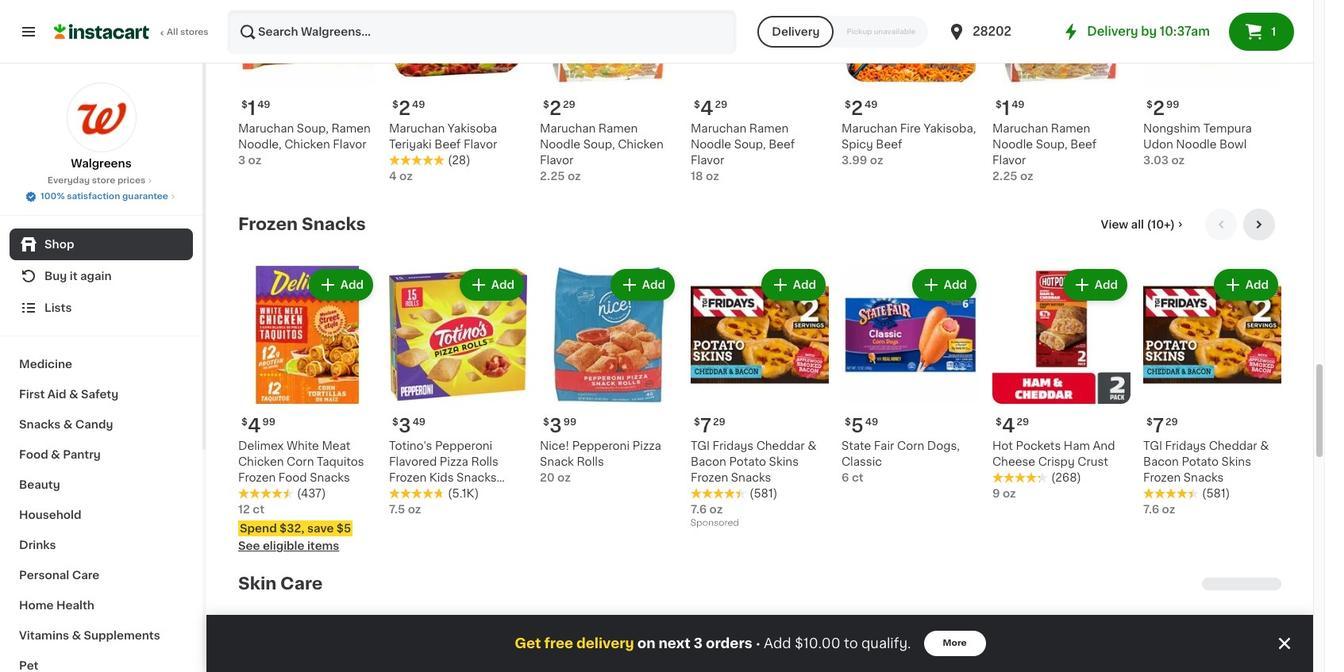 Task type: describe. For each thing, give the bounding box(es) containing it.
3 product group from the left
[[540, 266, 678, 486]]

orders
[[706, 638, 753, 651]]

chicken for 2
[[618, 139, 664, 150]]

& inside vitamins & supplements link
[[72, 631, 81, 642]]

$ 2 49 for maruchan fire yakisoba, spicy beef
[[845, 99, 878, 118]]

2 for maruchan yakisoba teriyaki beef flavor
[[399, 99, 411, 118]]

100% satisfaction guarantee
[[41, 192, 168, 201]]

corn inside state fair corn dogs, classic 6 ct
[[898, 441, 925, 452]]

maruchan soup, ramen noodle, chicken flavor 3 oz
[[238, 123, 371, 166]]

sponsored badge image
[[691, 519, 739, 528]]

food inside delimex white meat chicken corn taquitos frozen food snacks
[[279, 473, 307, 484]]

home
[[19, 601, 54, 612]]

pepperoni for snack
[[573, 441, 630, 452]]

1 add button from the left
[[310, 271, 372, 300]]

3 inside "get free delivery on next 3 orders • add $10.00 to qualify."
[[694, 638, 703, 651]]

spicy
[[842, 139, 874, 150]]

1 skins from the left
[[769, 457, 799, 468]]

(10+)
[[1147, 219, 1176, 230]]

6
[[842, 473, 850, 484]]

tgi for 1st product group from the right
[[1144, 441, 1163, 452]]

4 down teriyaki
[[389, 171, 397, 182]]

$32,
[[280, 524, 305, 535]]

add button for $ 7 29
[[1216, 271, 1277, 300]]

lists link
[[10, 292, 193, 324]]

candy
[[75, 419, 113, 431]]

everyday store prices link
[[47, 175, 155, 187]]

0 horizontal spatial food
[[19, 450, 48, 461]]

$ 4 29 for hot pockets ham and cheese crispy crust
[[996, 417, 1030, 435]]

$ 2 49 for maruchan yakisoba teriyaki beef flavor
[[392, 99, 425, 118]]

(268)
[[1052, 473, 1082, 484]]

maruchan ramen noodle soup, beef flavor 2.25 oz
[[993, 123, 1097, 182]]

2 fridays from the left
[[1166, 441, 1207, 452]]

all
[[167, 28, 178, 37]]

add inside "get free delivery on next 3 orders • add $10.00 to qualify."
[[764, 638, 792, 651]]

7.5 oz
[[389, 504, 421, 516]]

flavored
[[389, 457, 437, 468]]

beef for 2
[[876, 139, 903, 150]]

maruchan for maruchan ramen noodle soup, beef flavor 2.25 oz
[[993, 123, 1049, 134]]

by
[[1142, 25, 1158, 37]]

see
[[238, 541, 260, 552]]

$ inside $ 4 99
[[241, 418, 248, 427]]

0 horizontal spatial ct
[[253, 504, 265, 516]]

kids
[[430, 473, 454, 484]]

oz inside maruchan ramen noodle soup, chicken flavor 2.25 oz
[[568, 171, 581, 182]]

maruchan yakisoba teriyaki beef flavor
[[389, 123, 497, 150]]

food & pantry
[[19, 450, 101, 461]]

view all (10+)
[[1101, 219, 1176, 230]]

2 for maruchan fire yakisoba, spicy beef
[[851, 99, 863, 118]]

$ 3 49
[[392, 417, 426, 435]]

shop
[[44, 239, 74, 250]]

vitamins & supplements
[[19, 631, 160, 642]]

99 for 4
[[263, 418, 276, 427]]

1 cheddar from the left
[[757, 441, 805, 452]]

2.25 for 2
[[540, 171, 565, 182]]

buy it again link
[[10, 261, 193, 292]]

meat
[[322, 441, 351, 452]]

$ 4 99
[[241, 417, 276, 435]]

7 for 4th product group from the right
[[701, 417, 712, 435]]

flavor for maruchan soup, ramen noodle, chicken flavor 3 oz
[[333, 139, 367, 150]]

4 product group from the left
[[691, 266, 829, 532]]

soup, inside maruchan soup, ramen noodle, chicken flavor 3 oz
[[297, 123, 329, 134]]

store
[[92, 176, 115, 185]]

maruchan for maruchan fire yakisoba, spicy beef 3.99 oz
[[842, 123, 898, 134]]

service type group
[[758, 16, 929, 48]]

2.25 for 1
[[993, 171, 1018, 182]]

add button for $ 3 49
[[461, 271, 523, 300]]

food & pantry link
[[10, 440, 193, 470]]

oz inside nice! pepperoni pizza snack rolls 20 oz
[[558, 473, 571, 484]]

1 for maruchan ramen noodle soup, beef flavor
[[1002, 99, 1011, 118]]

nongshim
[[1144, 123, 1201, 134]]

items
[[307, 541, 340, 552]]

3 up "totino's"
[[399, 417, 411, 435]]

4 for maruchan ramen noodle soup, beef flavor
[[701, 99, 714, 118]]

household link
[[10, 500, 193, 531]]

1 for maruchan soup, ramen noodle, chicken flavor
[[248, 99, 256, 118]]

flavor for maruchan ramen noodle soup, chicken flavor 2.25 oz
[[540, 155, 574, 166]]

$ inside $ 5 49
[[845, 418, 851, 427]]

maruchan for maruchan ramen noodle soup, beef flavor 18 oz
[[691, 123, 747, 134]]

state
[[842, 441, 872, 452]]

pockets
[[1016, 441, 1062, 452]]

qualify.
[[862, 638, 912, 651]]

first aid & safety
[[19, 389, 119, 400]]

everyday
[[47, 176, 90, 185]]

all stores link
[[54, 10, 210, 54]]

corn inside delimex white meat chicken corn taquitos frozen food snacks
[[287, 457, 314, 468]]

$ inside $ 2 29
[[543, 100, 550, 110]]

7 for 1st product group from the right
[[1153, 417, 1165, 435]]

teriyaki
[[389, 139, 432, 150]]

$ inside $ 2 99
[[1147, 100, 1153, 110]]

personal
[[19, 570, 69, 581]]

2 for maruchan ramen noodle soup, chicken flavor
[[550, 99, 562, 118]]

9 oz
[[993, 489, 1017, 500]]

home health link
[[10, 591, 193, 621]]

1 bacon from the left
[[691, 457, 727, 468]]

3 inside maruchan soup, ramen noodle, chicken flavor 3 oz
[[238, 155, 246, 166]]

frozen inside totino's pepperoni flavored pizza rolls frozen kids snacks microwave air fryer ready
[[389, 473, 427, 484]]

noodle for 1
[[993, 139, 1034, 150]]

(437)
[[297, 489, 326, 500]]

personal care
[[19, 570, 99, 581]]

1 7.6 oz from the left
[[691, 504, 723, 516]]

soup, for 2
[[584, 139, 615, 150]]

more
[[943, 639, 967, 648]]

yakisoba,
[[924, 123, 977, 134]]

vitamins & supplements link
[[10, 621, 193, 651]]

crispy
[[1039, 457, 1075, 468]]

1 inside button
[[1272, 26, 1277, 37]]

delivery
[[577, 638, 635, 651]]

save
[[307, 524, 334, 535]]

2 for nongshim tempura udon noodle bowl
[[1153, 99, 1165, 118]]

noodle for 2
[[540, 139, 581, 150]]

12
[[238, 504, 250, 516]]

maruchan for maruchan soup, ramen noodle, chicken flavor 3 oz
[[238, 123, 294, 134]]

delimex
[[238, 441, 284, 452]]

delivery for delivery
[[772, 26, 820, 37]]

29 inside $ 2 29
[[563, 100, 576, 110]]

99 for 3
[[564, 418, 577, 427]]

skin care
[[238, 576, 323, 593]]

2 bacon from the left
[[1144, 457, 1180, 468]]

28202
[[973, 25, 1012, 37]]

7.5
[[389, 504, 405, 516]]

lists
[[44, 303, 72, 314]]

snack
[[540, 457, 574, 468]]

vitamins
[[19, 631, 69, 642]]

fire
[[901, 123, 921, 134]]

walgreens
[[71, 158, 132, 169]]

treatment tracker modal dialog
[[207, 616, 1314, 673]]

2 potato from the left
[[1182, 457, 1219, 468]]

6 product group from the left
[[993, 266, 1131, 502]]

49 for maruchan yakisoba teriyaki beef flavor
[[412, 100, 425, 110]]

1 button
[[1230, 13, 1295, 51]]

100%
[[41, 192, 65, 201]]

satisfaction
[[67, 192, 120, 201]]

$ inside "$ 3 99"
[[543, 418, 550, 427]]

1 fridays from the left
[[713, 441, 754, 452]]

nice! pepperoni pizza snack rolls 20 oz
[[540, 441, 662, 484]]

oz inside nongshim tempura udon noodle bowl 3.03 oz
[[1172, 155, 1185, 166]]

air
[[452, 489, 467, 500]]

chicken for 1
[[285, 139, 330, 150]]

add button for $ 5 49
[[914, 271, 975, 300]]

noodle,
[[238, 139, 282, 150]]

on
[[638, 638, 656, 651]]

beauty
[[19, 480, 60, 491]]

9
[[993, 489, 1001, 500]]

4 oz
[[389, 171, 413, 182]]

ramen for 1
[[1052, 123, 1091, 134]]

$ 1 49 for maruchan ramen noodle soup, beef flavor
[[996, 99, 1025, 118]]

49 for maruchan fire yakisoba, spicy beef
[[865, 100, 878, 110]]

instacart logo image
[[54, 22, 149, 41]]

shop link
[[10, 229, 193, 261]]

drinks link
[[10, 531, 193, 561]]

soup, for 1
[[1036, 139, 1068, 150]]

view all (10+) button
[[1095, 209, 1193, 241]]



Task type: locate. For each thing, give the bounding box(es) containing it.
2 horizontal spatial 1
[[1272, 26, 1277, 37]]

product group
[[238, 266, 377, 555], [389, 266, 527, 518], [540, 266, 678, 486], [691, 266, 829, 532], [842, 266, 980, 486], [993, 266, 1131, 502], [1144, 266, 1282, 518]]

rolls
[[471, 457, 499, 468], [577, 457, 604, 468]]

6 maruchan from the left
[[993, 123, 1049, 134]]

pepperoni down "$ 3 99" in the left of the page
[[573, 441, 630, 452]]

$ 1 49 for maruchan soup, ramen noodle, chicken flavor
[[241, 99, 271, 118]]

1 horizontal spatial care
[[280, 576, 323, 593]]

ramen inside maruchan soup, ramen noodle, chicken flavor 3 oz
[[332, 123, 371, 134]]

pizza inside totino's pepperoni flavored pizza rolls frozen kids snacks microwave air fryer ready
[[440, 457, 469, 468]]

noodle for 4
[[691, 139, 732, 150]]

more button
[[924, 632, 986, 657]]

1 maruchan from the left
[[238, 123, 294, 134]]

2 tgi from the left
[[1144, 441, 1163, 452]]

chicken
[[285, 139, 330, 150], [618, 139, 664, 150], [238, 457, 284, 468]]

bowl
[[1220, 139, 1247, 150]]

beef
[[435, 139, 461, 150], [769, 139, 795, 150], [876, 139, 903, 150], [1071, 139, 1097, 150]]

1 rolls from the left
[[471, 457, 499, 468]]

spend $32, save $5 see eligible items
[[238, 524, 351, 552]]

tgi for 4th product group from the right
[[691, 441, 710, 452]]

flavor inside maruchan ramen noodle soup, chicken flavor 2.25 oz
[[540, 155, 574, 166]]

1 horizontal spatial ct
[[852, 473, 864, 484]]

delivery button
[[758, 16, 834, 48]]

ramen inside maruchan ramen noodle soup, chicken flavor 2.25 oz
[[599, 123, 638, 134]]

noodle inside maruchan ramen noodle soup, chicken flavor 2.25 oz
[[540, 139, 581, 150]]

1 7 from the left
[[701, 417, 712, 435]]

2 7.6 oz from the left
[[1144, 504, 1176, 516]]

corn
[[898, 441, 925, 452], [287, 457, 314, 468]]

walgreens link
[[66, 83, 136, 172]]

2 horizontal spatial chicken
[[618, 139, 664, 150]]

$ 2 29
[[543, 99, 576, 118]]

food up beauty
[[19, 450, 48, 461]]

0 horizontal spatial skins
[[769, 457, 799, 468]]

beef inside the maruchan ramen noodle soup, beef flavor 18 oz
[[769, 139, 795, 150]]

ramen inside maruchan ramen noodle soup, beef flavor 2.25 oz
[[1052, 123, 1091, 134]]

maruchan up spicy
[[842, 123, 898, 134]]

3 down noodle, on the left of page
[[238, 155, 246, 166]]

beef up (28)
[[435, 139, 461, 150]]

1 horizontal spatial pepperoni
[[573, 441, 630, 452]]

7.6
[[691, 504, 707, 516], [1144, 504, 1160, 516]]

add button for $ 4 29
[[1065, 271, 1126, 300]]

1 horizontal spatial 99
[[564, 418, 577, 427]]

$10.00
[[795, 638, 841, 651]]

2 horizontal spatial 99
[[1167, 100, 1180, 110]]

maruchan inside maruchan fire yakisoba, spicy beef 3.99 oz
[[842, 123, 898, 134]]

1 vertical spatial ct
[[253, 504, 265, 516]]

next
[[659, 638, 691, 651]]

1 beef from the left
[[435, 139, 461, 150]]

1 $ 7 29 from the left
[[694, 417, 726, 435]]

rolls for snack
[[577, 457, 604, 468]]

maruchan ramen noodle soup, beef flavor 18 oz
[[691, 123, 795, 182]]

2 maruchan from the left
[[389, 123, 445, 134]]

0 vertical spatial food
[[19, 450, 48, 461]]

None search field
[[227, 10, 737, 54]]

49 inside $ 5 49
[[866, 418, 879, 427]]

4 2 from the left
[[1153, 99, 1165, 118]]

4 for hot pockets ham and cheese crispy crust
[[1002, 417, 1016, 435]]

noodle
[[540, 139, 581, 150], [691, 139, 732, 150], [993, 139, 1034, 150], [1177, 139, 1217, 150]]

1 $ 1 49 from the left
[[241, 99, 271, 118]]

$ 4 29 inside item carousel region
[[996, 417, 1030, 435]]

1 2 from the left
[[399, 99, 411, 118]]

&
[[69, 389, 78, 400], [63, 419, 73, 431], [808, 441, 817, 452], [1261, 441, 1270, 452], [51, 450, 60, 461], [72, 631, 81, 642]]

5 product group from the left
[[842, 266, 980, 486]]

maruchan inside maruchan ramen noodle soup, beef flavor 2.25 oz
[[993, 123, 1049, 134]]

0 horizontal spatial fridays
[[713, 441, 754, 452]]

soup, inside maruchan ramen noodle soup, beef flavor 2.25 oz
[[1036, 139, 1068, 150]]

$ inside $ 3 49
[[392, 418, 399, 427]]

maruchan for maruchan ramen noodle soup, chicken flavor 2.25 oz
[[540, 123, 596, 134]]

maruchan inside maruchan ramen noodle soup, chicken flavor 2.25 oz
[[540, 123, 596, 134]]

bacon
[[691, 457, 727, 468], [1144, 457, 1180, 468]]

1 horizontal spatial $ 4 29
[[996, 417, 1030, 435]]

health
[[56, 601, 94, 612]]

2 product group from the left
[[389, 266, 527, 518]]

pepperoni inside totino's pepperoni flavored pizza rolls frozen kids snacks microwave air fryer ready
[[435, 441, 493, 452]]

pizza
[[633, 441, 662, 452], [440, 457, 469, 468]]

4 for delimex white meat chicken corn taquitos frozen food snacks
[[248, 417, 261, 435]]

1 horizontal spatial $ 1 49
[[996, 99, 1025, 118]]

personal care link
[[10, 561, 193, 591]]

first aid & safety link
[[10, 380, 193, 410]]

first
[[19, 389, 45, 400]]

$ 2 49 up teriyaki
[[392, 99, 425, 118]]

49 inside $ 3 49
[[413, 418, 426, 427]]

1 horizontal spatial corn
[[898, 441, 925, 452]]

5 maruchan from the left
[[842, 123, 898, 134]]

2 ramen from the left
[[599, 123, 638, 134]]

3 maruchan from the left
[[540, 123, 596, 134]]

$ 2 49 up spicy
[[845, 99, 878, 118]]

49 up "totino's"
[[413, 418, 426, 427]]

fridays
[[713, 441, 754, 452], [1166, 441, 1207, 452]]

49 for maruchan soup, ramen noodle, chicken flavor
[[257, 100, 271, 110]]

add
[[341, 280, 364, 291], [492, 280, 515, 291], [642, 280, 666, 291], [793, 280, 817, 291], [944, 280, 968, 291], [1095, 280, 1118, 291], [1246, 280, 1269, 291], [764, 638, 792, 651]]

ramen inside the maruchan ramen noodle soup, beef flavor 18 oz
[[750, 123, 789, 134]]

snacks
[[302, 216, 366, 233], [19, 419, 61, 431], [310, 473, 350, 484], [457, 473, 497, 484], [731, 473, 772, 484], [1184, 473, 1224, 484]]

49 up 'maruchan yakisoba teriyaki beef flavor'
[[412, 100, 425, 110]]

1 horizontal spatial 7.6 oz
[[1144, 504, 1176, 516]]

3 up nice!
[[550, 417, 562, 435]]

0 horizontal spatial chicken
[[238, 457, 284, 468]]

care up health
[[72, 570, 99, 581]]

2 cheddar from the left
[[1210, 441, 1258, 452]]

99 up nice!
[[564, 418, 577, 427]]

maruchan for maruchan yakisoba teriyaki beef flavor
[[389, 123, 445, 134]]

& inside first aid & safety link
[[69, 389, 78, 400]]

2 $ 1 49 from the left
[[996, 99, 1025, 118]]

7 product group from the left
[[1144, 266, 1282, 518]]

1 noodle from the left
[[540, 139, 581, 150]]

ct inside state fair corn dogs, classic 6 ct
[[852, 473, 864, 484]]

ramen for 2
[[599, 123, 638, 134]]

food up the (437)
[[279, 473, 307, 484]]

maruchan right "yakisoba,"
[[993, 123, 1049, 134]]

1 horizontal spatial food
[[279, 473, 307, 484]]

product group containing 5
[[842, 266, 980, 486]]

soup, inside maruchan ramen noodle soup, chicken flavor 2.25 oz
[[584, 139, 615, 150]]

$ 4 29 for maruchan ramen noodle soup, beef flavor
[[694, 99, 728, 118]]

maruchan up teriyaki
[[389, 123, 445, 134]]

chicken inside maruchan soup, ramen noodle, chicken flavor 3 oz
[[285, 139, 330, 150]]

maruchan up 18
[[691, 123, 747, 134]]

maruchan inside the maruchan ramen noodle soup, beef flavor 18 oz
[[691, 123, 747, 134]]

4 add button from the left
[[763, 271, 825, 300]]

classic
[[842, 457, 883, 468]]

$ 1 49 up noodle, on the left of page
[[241, 99, 271, 118]]

maruchan
[[238, 123, 294, 134], [389, 123, 445, 134], [540, 123, 596, 134], [691, 123, 747, 134], [842, 123, 898, 134], [993, 123, 1049, 134]]

skin
[[238, 576, 277, 593]]

beef inside 'maruchan yakisoba teriyaki beef flavor'
[[435, 139, 461, 150]]

noodle inside maruchan ramen noodle soup, beef flavor 2.25 oz
[[993, 139, 1034, 150]]

flavor inside the maruchan ramen noodle soup, beef flavor 18 oz
[[691, 155, 725, 166]]

corn down white
[[287, 457, 314, 468]]

2 up teriyaki
[[399, 99, 411, 118]]

& inside food & pantry link
[[51, 450, 60, 461]]

1 potato from the left
[[730, 457, 767, 468]]

2 tgi fridays cheddar & bacon potato skins frozen snacks from the left
[[1144, 441, 1270, 484]]

$ 3 99
[[543, 417, 577, 435]]

beef down fire in the top of the page
[[876, 139, 903, 150]]

to
[[844, 638, 858, 651]]

2 7 from the left
[[1153, 417, 1165, 435]]

99 for 2
[[1167, 100, 1180, 110]]

1 vertical spatial $ 4 29
[[996, 417, 1030, 435]]

2 pepperoni from the left
[[573, 441, 630, 452]]

oz inside maruchan soup, ramen noodle, chicken flavor 3 oz
[[248, 155, 262, 166]]

corn right fair
[[898, 441, 925, 452]]

tgi
[[691, 441, 710, 452], [1144, 441, 1163, 452]]

1 horizontal spatial $ 7 29
[[1147, 417, 1179, 435]]

1 horizontal spatial cheddar
[[1210, 441, 1258, 452]]

oz inside maruchan fire yakisoba, spicy beef 3.99 oz
[[871, 155, 884, 166]]

1 pepperoni from the left
[[435, 441, 493, 452]]

1 vertical spatial pizza
[[440, 457, 469, 468]]

18
[[691, 171, 704, 182]]

$5
[[337, 524, 351, 535]]

0 vertical spatial ct
[[852, 473, 864, 484]]

2 7.6 from the left
[[1144, 504, 1160, 516]]

0 vertical spatial corn
[[898, 441, 925, 452]]

2 up maruchan ramen noodle soup, chicken flavor 2.25 oz at top
[[550, 99, 562, 118]]

rolls right the snack at the left of page
[[577, 457, 604, 468]]

3.03
[[1144, 155, 1169, 166]]

2 skins from the left
[[1222, 457, 1252, 468]]

2 up spicy
[[851, 99, 863, 118]]

maruchan inside maruchan soup, ramen noodle, chicken flavor 3 oz
[[238, 123, 294, 134]]

care for personal care
[[72, 570, 99, 581]]

tgi up sponsored badge image
[[691, 441, 710, 452]]

2 noodle from the left
[[691, 139, 732, 150]]

pizza inside nice! pepperoni pizza snack rolls 20 oz
[[633, 441, 662, 452]]

rolls for pizza
[[471, 457, 499, 468]]

maruchan up noodle, on the left of page
[[238, 123, 294, 134]]

0 horizontal spatial pizza
[[440, 457, 469, 468]]

0 horizontal spatial 7.6
[[691, 504, 707, 516]]

0 horizontal spatial $ 1 49
[[241, 99, 271, 118]]

1 horizontal spatial tgi
[[1144, 441, 1163, 452]]

fair
[[874, 441, 895, 452]]

0 horizontal spatial corn
[[287, 457, 314, 468]]

0 horizontal spatial bacon
[[691, 457, 727, 468]]

delivery for delivery by 10:37am
[[1088, 25, 1139, 37]]

99 inside "$ 3 99"
[[564, 418, 577, 427]]

5 add button from the left
[[914, 271, 975, 300]]

0 horizontal spatial $ 2 49
[[392, 99, 425, 118]]

tgi right the and
[[1144, 441, 1163, 452]]

ct right the 6
[[852, 473, 864, 484]]

4 ramen from the left
[[1052, 123, 1091, 134]]

skins
[[769, 457, 799, 468], [1222, 457, 1252, 468]]

(581)
[[750, 489, 778, 500], [1203, 489, 1231, 500]]

totino's pepperoni flavored pizza rolls frozen kids snacks microwave air fryer ready
[[389, 441, 499, 516]]

1 (581) from the left
[[750, 489, 778, 500]]

snacks inside totino's pepperoni flavored pizza rolls frozen kids snacks microwave air fryer ready
[[457, 473, 497, 484]]

$ 4 29 up the maruchan ramen noodle soup, beef flavor 18 oz
[[694, 99, 728, 118]]

maruchan down $ 2 29
[[540, 123, 596, 134]]

1 vertical spatial food
[[279, 473, 307, 484]]

pet
[[19, 661, 39, 672]]

all stores
[[167, 28, 209, 37]]

care for skin care
[[280, 576, 323, 593]]

1 ramen from the left
[[332, 123, 371, 134]]

0 horizontal spatial cheddar
[[757, 441, 805, 452]]

0 horizontal spatial 7
[[701, 417, 712, 435]]

free
[[544, 638, 574, 651]]

0 horizontal spatial delivery
[[772, 26, 820, 37]]

3 add button from the left
[[612, 271, 674, 300]]

soup, for 4
[[734, 139, 766, 150]]

1 horizontal spatial 1
[[1002, 99, 1011, 118]]

tempura
[[1204, 123, 1253, 134]]

1 horizontal spatial skins
[[1222, 457, 1252, 468]]

2.25 inside maruchan ramen noodle soup, chicken flavor 2.25 oz
[[540, 171, 565, 182]]

potato
[[730, 457, 767, 468], [1182, 457, 1219, 468]]

maruchan fire yakisoba, spicy beef 3.99 oz
[[842, 123, 977, 166]]

1 horizontal spatial chicken
[[285, 139, 330, 150]]

4 up hot
[[1002, 417, 1016, 435]]

0 horizontal spatial tgi
[[691, 441, 710, 452]]

0 vertical spatial pizza
[[633, 441, 662, 452]]

4 up the maruchan ramen noodle soup, beef flavor 18 oz
[[701, 99, 714, 118]]

oz
[[248, 155, 262, 166], [871, 155, 884, 166], [1172, 155, 1185, 166], [400, 171, 413, 182], [568, 171, 581, 182], [706, 171, 720, 182], [1021, 171, 1034, 182], [558, 473, 571, 484], [1003, 489, 1017, 500], [408, 504, 421, 516], [710, 504, 723, 516], [1163, 504, 1176, 516]]

chicken inside maruchan ramen noodle soup, chicken flavor 2.25 oz
[[618, 139, 664, 150]]

0 horizontal spatial rolls
[[471, 457, 499, 468]]

flavor for maruchan ramen noodle soup, beef flavor 2.25 oz
[[993, 155, 1027, 166]]

medicine
[[19, 359, 72, 370]]

1 2.25 from the left
[[540, 171, 565, 182]]

delivery by 10:37am link
[[1062, 22, 1211, 41]]

2 beef from the left
[[769, 139, 795, 150]]

0 horizontal spatial 1
[[248, 99, 256, 118]]

$ 1 49 up maruchan ramen noodle soup, beef flavor 2.25 oz
[[996, 99, 1025, 118]]

1 tgi fridays cheddar & bacon potato skins frozen snacks from the left
[[691, 441, 817, 484]]

ct right 12
[[253, 504, 265, 516]]

1 horizontal spatial $ 2 49
[[845, 99, 878, 118]]

snacks & candy
[[19, 419, 113, 431]]

1 horizontal spatial delivery
[[1088, 25, 1139, 37]]

1 horizontal spatial tgi fridays cheddar & bacon potato skins frozen snacks
[[1144, 441, 1270, 484]]

pepperoni
[[435, 441, 493, 452], [573, 441, 630, 452]]

0 horizontal spatial 2.25
[[540, 171, 565, 182]]

beauty link
[[10, 470, 193, 500]]

get free delivery on next 3 orders • add $10.00 to qualify.
[[515, 638, 912, 651]]

0 horizontal spatial $ 4 29
[[694, 99, 728, 118]]

pantry
[[63, 450, 101, 461]]

49 up spicy
[[865, 100, 878, 110]]

4 noodle from the left
[[1177, 139, 1217, 150]]

1 horizontal spatial rolls
[[577, 457, 604, 468]]

6 add button from the left
[[1065, 271, 1126, 300]]

view
[[1101, 219, 1129, 230]]

flavor inside maruchan ramen noodle soup, beef flavor 2.25 oz
[[993, 155, 1027, 166]]

1 product group from the left
[[238, 266, 377, 555]]

0 horizontal spatial 7.6 oz
[[691, 504, 723, 516]]

snacks inside delimex white meat chicken corn taquitos frozen food snacks
[[310, 473, 350, 484]]

beef left spicy
[[769, 139, 795, 150]]

walgreens logo image
[[66, 83, 136, 153]]

2 rolls from the left
[[577, 457, 604, 468]]

delimex white meat chicken corn taquitos frozen food snacks
[[238, 441, 364, 484]]

microwave
[[389, 489, 449, 500]]

0 horizontal spatial care
[[72, 570, 99, 581]]

beef for 1
[[1071, 139, 1097, 150]]

2 add button from the left
[[461, 271, 523, 300]]

12 ct
[[238, 504, 265, 516]]

delivery inside delivery button
[[772, 26, 820, 37]]

& inside snacks & candy 'link'
[[63, 419, 73, 431]]

ramen for 4
[[750, 123, 789, 134]]

$ 4 29 up hot
[[996, 417, 1030, 435]]

3.99
[[842, 155, 868, 166]]

ham
[[1064, 441, 1091, 452]]

49 right 5
[[866, 418, 879, 427]]

maruchan inside 'maruchan yakisoba teriyaki beef flavor'
[[389, 123, 445, 134]]

49 for state fair corn dogs, classic
[[866, 418, 879, 427]]

snacks inside 'link'
[[19, 419, 61, 431]]

2 $ 2 49 from the left
[[845, 99, 878, 118]]

oz inside the maruchan ramen noodle soup, beef flavor 18 oz
[[706, 171, 720, 182]]

flavor
[[333, 139, 367, 150], [464, 139, 497, 150], [540, 155, 574, 166], [691, 155, 725, 166], [993, 155, 1027, 166]]

drinks
[[19, 540, 56, 551]]

Search field
[[229, 11, 736, 52]]

flavor inside maruchan soup, ramen noodle, chicken flavor 3 oz
[[333, 139, 367, 150]]

7.6 oz
[[691, 504, 723, 516], [1144, 504, 1176, 516]]

item carousel region
[[238, 209, 1282, 562]]

bacon up sponsored badge image
[[691, 457, 727, 468]]

eligible
[[263, 541, 305, 552]]

1 horizontal spatial (581)
[[1203, 489, 1231, 500]]

2 up nongshim
[[1153, 99, 1165, 118]]

spend
[[240, 524, 277, 535]]

1 horizontal spatial potato
[[1182, 457, 1219, 468]]

pepperoni up kids
[[435, 441, 493, 452]]

1 horizontal spatial pizza
[[633, 441, 662, 452]]

flavor inside 'maruchan yakisoba teriyaki beef flavor'
[[464, 139, 497, 150]]

99 inside $ 4 99
[[263, 418, 276, 427]]

•
[[756, 638, 761, 650]]

2 $ 7 29 from the left
[[1147, 417, 1179, 435]]

4 beef from the left
[[1071, 139, 1097, 150]]

3 2 from the left
[[851, 99, 863, 118]]

1 horizontal spatial 7
[[1153, 417, 1165, 435]]

0 horizontal spatial (581)
[[750, 489, 778, 500]]

beef for 4
[[769, 139, 795, 150]]

pepperoni for pizza
[[435, 441, 493, 452]]

noodle inside the maruchan ramen noodle soup, beef flavor 18 oz
[[691, 139, 732, 150]]

pepperoni inside nice! pepperoni pizza snack rolls 20 oz
[[573, 441, 630, 452]]

2.25 inside maruchan ramen noodle soup, beef flavor 2.25 oz
[[993, 171, 1018, 182]]

49 for maruchan ramen noodle soup, beef flavor
[[1012, 100, 1025, 110]]

49 for totino's pepperoni flavored pizza rolls frozen kids snacks microwave air fryer ready
[[413, 418, 426, 427]]

49 up maruchan ramen noodle soup, beef flavor 2.25 oz
[[1012, 100, 1025, 110]]

$ 1 49
[[241, 99, 271, 118], [996, 99, 1025, 118]]

1 horizontal spatial fridays
[[1166, 441, 1207, 452]]

bacon right crust
[[1144, 457, 1180, 468]]

flavor for maruchan ramen noodle soup, beef flavor 18 oz
[[691, 155, 725, 166]]

99 inside $ 2 99
[[1167, 100, 1180, 110]]

again
[[80, 271, 112, 282]]

4 up delimex
[[248, 417, 261, 435]]

state fair corn dogs, classic 6 ct
[[842, 441, 960, 484]]

1 tgi from the left
[[691, 441, 710, 452]]

frozen inside delimex white meat chicken corn taquitos frozen food snacks
[[238, 473, 276, 484]]

care down eligible on the bottom left
[[280, 576, 323, 593]]

rolls up fryer
[[471, 457, 499, 468]]

$ 2 49
[[392, 99, 425, 118], [845, 99, 878, 118]]

oz inside maruchan ramen noodle soup, beef flavor 2.25 oz
[[1021, 171, 1034, 182]]

0 vertical spatial $ 4 29
[[694, 99, 728, 118]]

household
[[19, 510, 81, 521]]

3 beef from the left
[[876, 139, 903, 150]]

udon
[[1144, 139, 1174, 150]]

ready
[[389, 504, 425, 516]]

49 up noodle, on the left of page
[[257, 100, 271, 110]]

soup,
[[297, 123, 329, 134], [584, 139, 615, 150], [734, 139, 766, 150], [1036, 139, 1068, 150]]

chicken inside delimex white meat chicken corn taquitos frozen food snacks
[[238, 457, 284, 468]]

1 $ 2 49 from the left
[[392, 99, 425, 118]]

7
[[701, 417, 712, 435], [1153, 417, 1165, 435]]

7 add button from the left
[[1216, 271, 1277, 300]]

frozen
[[238, 216, 298, 233], [238, 473, 276, 484], [389, 473, 427, 484], [691, 473, 729, 484], [1144, 473, 1181, 484]]

100% satisfaction guarantee button
[[25, 187, 178, 203]]

beef inside maruchan ramen noodle soup, beef flavor 2.25 oz
[[1071, 139, 1097, 150]]

$ 2 99
[[1147, 99, 1180, 118]]

3 ramen from the left
[[750, 123, 789, 134]]

0 horizontal spatial $ 7 29
[[694, 417, 726, 435]]

0 horizontal spatial tgi fridays cheddar & bacon potato skins frozen snacks
[[691, 441, 817, 484]]

prices
[[117, 176, 146, 185]]

rolls inside totino's pepperoni flavored pizza rolls frozen kids snacks microwave air fryer ready
[[471, 457, 499, 468]]

soup, inside the maruchan ramen noodle soup, beef flavor 18 oz
[[734, 139, 766, 150]]

0 horizontal spatial 99
[[263, 418, 276, 427]]

1 7.6 from the left
[[691, 504, 707, 516]]

1 vertical spatial corn
[[287, 457, 314, 468]]

beef inside maruchan fire yakisoba, spicy beef 3.99 oz
[[876, 139, 903, 150]]

0 horizontal spatial pepperoni
[[435, 441, 493, 452]]

2 2 from the left
[[550, 99, 562, 118]]

0 horizontal spatial potato
[[730, 457, 767, 468]]

3 noodle from the left
[[993, 139, 1034, 150]]

noodle inside nongshim tempura udon noodle bowl 3.03 oz
[[1177, 139, 1217, 150]]

1 horizontal spatial bacon
[[1144, 457, 1180, 468]]

3 right next
[[694, 638, 703, 651]]

2 2.25 from the left
[[993, 171, 1018, 182]]

1 horizontal spatial 7.6
[[1144, 504, 1160, 516]]

rolls inside nice! pepperoni pizza snack rolls 20 oz
[[577, 457, 604, 468]]

crust
[[1078, 457, 1109, 468]]

care
[[72, 570, 99, 581], [280, 576, 323, 593]]

4 maruchan from the left
[[691, 123, 747, 134]]

beef left the udon
[[1071, 139, 1097, 150]]

delivery inside delivery by 10:37am link
[[1088, 25, 1139, 37]]

1 horizontal spatial 2.25
[[993, 171, 1018, 182]]

99 up nongshim
[[1167, 100, 1180, 110]]

99 up delimex
[[263, 418, 276, 427]]

add button for $ 3 99
[[612, 271, 674, 300]]

2 (581) from the left
[[1203, 489, 1231, 500]]



Task type: vqa. For each thing, say whether or not it's contained in the screenshot.
Prepared
no



